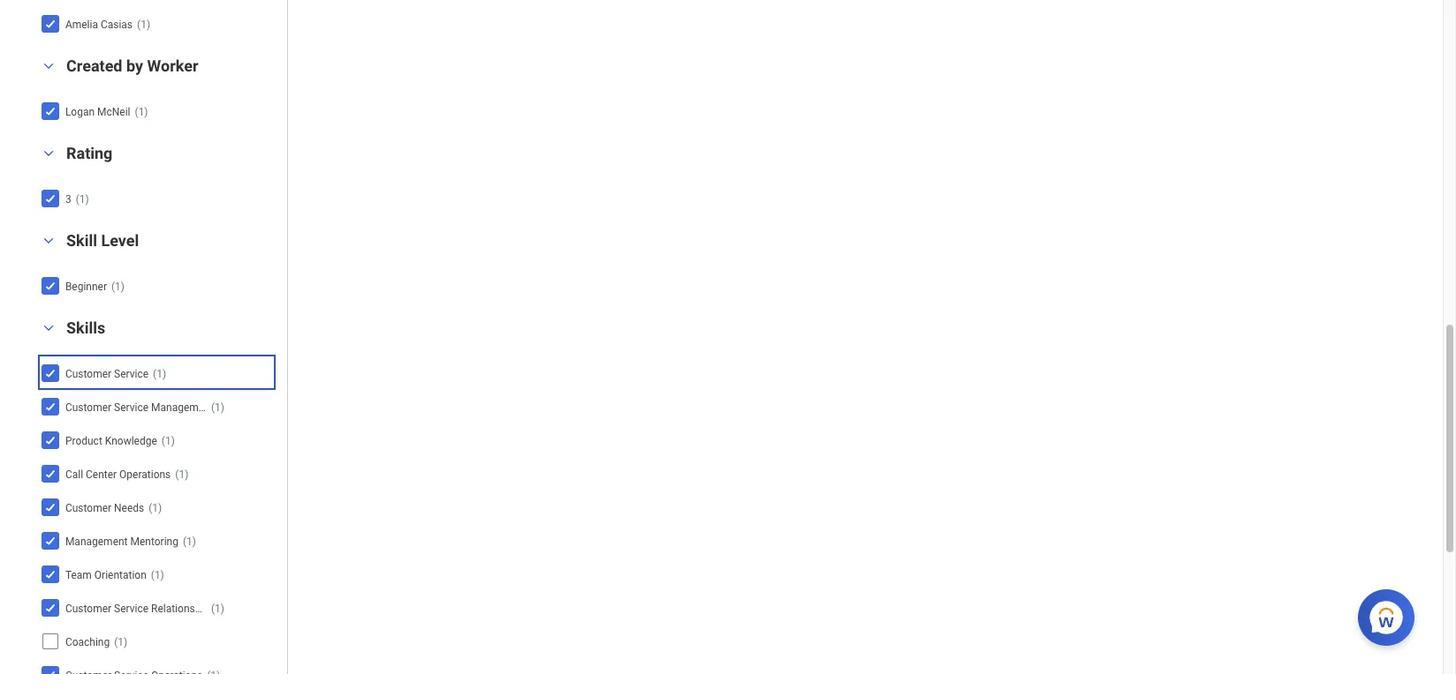 Task type: describe. For each thing, give the bounding box(es) containing it.
(1) for product knowledge
[[162, 435, 175, 448]]

worker
[[147, 56, 198, 75]]

service for customer service management
[[114, 402, 148, 414]]

call center operations
[[65, 469, 171, 481]]

product
[[65, 435, 102, 448]]

check small image for 3
[[40, 188, 61, 209]]

(1) for customer service management
[[211, 402, 224, 414]]

skills
[[66, 319, 105, 337]]

(1) for logan mcneil
[[135, 106, 148, 118]]

skills tree
[[40, 359, 274, 675]]

amelia casias
[[65, 18, 133, 31]]

created
[[66, 56, 122, 75]]

rating button
[[66, 144, 113, 162]]

created by worker group
[[35, 56, 278, 130]]

customer needs
[[65, 503, 144, 515]]

amelia
[[65, 18, 98, 31]]

mcneil
[[97, 106, 130, 118]]

check small image for management mentoring
[[40, 531, 61, 552]]

team orientation
[[65, 570, 146, 582]]

beginner
[[65, 281, 107, 293]]

rating group
[[35, 143, 278, 217]]

(1) for customer service relationship management
[[211, 603, 224, 616]]

center
[[86, 469, 117, 481]]

5 check small image from the top
[[40, 665, 61, 675]]

skill level button
[[66, 231, 139, 250]]

service for customer service relationship management
[[114, 603, 148, 616]]

created by worker button
[[66, 56, 198, 75]]

(1) for management mentoring
[[183, 536, 196, 549]]

product knowledge
[[65, 435, 157, 448]]

needs
[[114, 503, 144, 515]]

check small image for customer service management
[[40, 396, 61, 418]]

customer service relationship management
[[65, 603, 274, 616]]

check small image for beginner
[[40, 275, 61, 297]]

rating
[[66, 144, 113, 162]]

by
[[126, 56, 143, 75]]

(1) for customer needs
[[149, 503, 162, 515]]

operations
[[119, 469, 171, 481]]

skills group
[[35, 318, 278, 675]]



Task type: vqa. For each thing, say whether or not it's contained in the screenshot.


Task type: locate. For each thing, give the bounding box(es) containing it.
orientation
[[94, 570, 146, 582]]

0 vertical spatial management
[[151, 402, 214, 414]]

customer service management
[[65, 402, 214, 414]]

(1) for team orientation
[[151, 570, 164, 582]]

(1) for coaching
[[114, 637, 127, 649]]

chevron down image for rating
[[38, 147, 59, 160]]

8 check small image from the top
[[40, 564, 61, 585]]

3
[[65, 193, 71, 206]]

management mentoring
[[65, 536, 178, 549]]

2 chevron down image from the top
[[38, 322, 59, 335]]

relationship
[[151, 603, 209, 616]]

check small image left product
[[40, 430, 61, 451]]

4 check small image from the top
[[40, 598, 61, 619]]

chevron down image inside skill level group
[[38, 235, 59, 247]]

skill
[[66, 231, 97, 250]]

check small image for amelia casias
[[40, 13, 61, 34]]

1 chevron down image from the top
[[38, 235, 59, 247]]

service
[[114, 368, 148, 381], [114, 402, 148, 414], [114, 603, 148, 616]]

customer service
[[65, 368, 148, 381]]

check small image left logan
[[40, 100, 61, 122]]

3 check small image from the top
[[40, 497, 61, 518]]

0 vertical spatial chevron down image
[[38, 235, 59, 247]]

casias
[[101, 18, 133, 31]]

2 chevron down image from the top
[[38, 147, 59, 160]]

2 vertical spatial management
[[212, 603, 274, 616]]

customer up coaching
[[65, 603, 111, 616]]

check small image inside rating group
[[40, 188, 61, 209]]

customer for customer needs
[[65, 503, 111, 515]]

0 vertical spatial service
[[114, 368, 148, 381]]

check small image inside skill level group
[[40, 275, 61, 297]]

service down orientation
[[114, 603, 148, 616]]

customer up product
[[65, 402, 111, 414]]

management down customer needs
[[65, 536, 128, 549]]

1 vertical spatial management
[[65, 536, 128, 549]]

management right relationship
[[212, 603, 274, 616]]

skill level group
[[35, 230, 278, 305]]

1 chevron down image from the top
[[38, 60, 59, 72]]

chevron down image for created by worker
[[38, 60, 59, 72]]

1 vertical spatial chevron down image
[[38, 322, 59, 335]]

chevron down image
[[38, 60, 59, 72], [38, 147, 59, 160]]

coaching
[[65, 637, 110, 649]]

service up customer service management
[[114, 368, 148, 381]]

1 check small image from the top
[[40, 13, 61, 34]]

4 check small image from the top
[[40, 275, 61, 297]]

1 customer from the top
[[65, 368, 111, 381]]

created by worker
[[66, 56, 198, 75]]

2 check small image from the top
[[40, 464, 61, 485]]

2 customer from the top
[[65, 402, 111, 414]]

check small image left beginner
[[40, 275, 61, 297]]

5 check small image from the top
[[40, 363, 61, 384]]

management up knowledge
[[151, 402, 214, 414]]

chevron down image for skills
[[38, 322, 59, 335]]

check small image for customer service relationship management
[[40, 598, 61, 619]]

customer for customer service management
[[65, 402, 111, 414]]

check small image
[[40, 396, 61, 418], [40, 464, 61, 485], [40, 497, 61, 518], [40, 598, 61, 619], [40, 665, 61, 675]]

(1) inside created by worker group
[[135, 106, 148, 118]]

3 check small image from the top
[[40, 188, 61, 209]]

check small image for call center operations
[[40, 464, 61, 485]]

check small image for team orientation
[[40, 564, 61, 585]]

chevron down image left 'skill'
[[38, 235, 59, 247]]

mentoring
[[130, 536, 178, 549]]

check small image for product knowledge
[[40, 430, 61, 451]]

check small image
[[40, 13, 61, 34], [40, 100, 61, 122], [40, 188, 61, 209], [40, 275, 61, 297], [40, 363, 61, 384], [40, 430, 61, 451], [40, 531, 61, 552], [40, 564, 61, 585]]

chevron down image
[[38, 235, 59, 247], [38, 322, 59, 335]]

logan mcneil
[[65, 106, 130, 118]]

check small image for customer service
[[40, 363, 61, 384]]

knowledge
[[105, 435, 157, 448]]

0 vertical spatial chevron down image
[[38, 60, 59, 72]]

3 customer from the top
[[65, 503, 111, 515]]

1 vertical spatial service
[[114, 402, 148, 414]]

customer down skills
[[65, 368, 111, 381]]

(1) inside skill level group
[[111, 281, 125, 293]]

skill level
[[66, 231, 139, 250]]

check small image inside created by worker group
[[40, 100, 61, 122]]

3 service from the top
[[114, 603, 148, 616]]

check small image left the team
[[40, 564, 61, 585]]

2 vertical spatial service
[[114, 603, 148, 616]]

(1)
[[137, 18, 150, 31], [135, 106, 148, 118], [76, 193, 89, 206], [111, 281, 125, 293], [153, 368, 166, 381], [211, 402, 224, 414], [162, 435, 175, 448], [175, 469, 188, 481], [149, 503, 162, 515], [183, 536, 196, 549], [151, 570, 164, 582], [211, 603, 224, 616], [114, 637, 127, 649]]

2 check small image from the top
[[40, 100, 61, 122]]

customer
[[65, 368, 111, 381], [65, 402, 111, 414], [65, 503, 111, 515], [65, 603, 111, 616]]

management
[[151, 402, 214, 414], [65, 536, 128, 549], [212, 603, 274, 616]]

skills button
[[66, 319, 105, 337]]

logan
[[65, 106, 95, 118]]

6 check small image from the top
[[40, 430, 61, 451]]

level
[[101, 231, 139, 250]]

chevron down image left created
[[38, 60, 59, 72]]

chevron down image for skill level
[[38, 235, 59, 247]]

(1) for amelia casias
[[137, 18, 150, 31]]

2 service from the top
[[114, 402, 148, 414]]

(1) inside rating group
[[76, 193, 89, 206]]

check small image left management mentoring
[[40, 531, 61, 552]]

check small image for logan mcneil
[[40, 100, 61, 122]]

check small image left amelia
[[40, 13, 61, 34]]

(1) for 3
[[76, 193, 89, 206]]

(1) for customer service
[[153, 368, 166, 381]]

chevron down image left skills button at the top left of page
[[38, 322, 59, 335]]

customer down center
[[65, 503, 111, 515]]

chevron down image left rating
[[38, 147, 59, 160]]

team
[[65, 570, 92, 582]]

1 vertical spatial chevron down image
[[38, 147, 59, 160]]

customer for customer service relationship management
[[65, 603, 111, 616]]

check small image left 3
[[40, 188, 61, 209]]

4 customer from the top
[[65, 603, 111, 616]]

customer for customer service
[[65, 368, 111, 381]]

service up knowledge
[[114, 402, 148, 414]]

call
[[65, 469, 83, 481]]

service for customer service
[[114, 368, 148, 381]]

7 check small image from the top
[[40, 531, 61, 552]]

(1) for beginner
[[111, 281, 125, 293]]

1 service from the top
[[114, 368, 148, 381]]

check small image left customer service
[[40, 363, 61, 384]]

(1) for call center operations
[[175, 469, 188, 481]]

1 check small image from the top
[[40, 396, 61, 418]]

check small image for customer needs
[[40, 497, 61, 518]]

chevron down image inside skills group
[[38, 322, 59, 335]]



